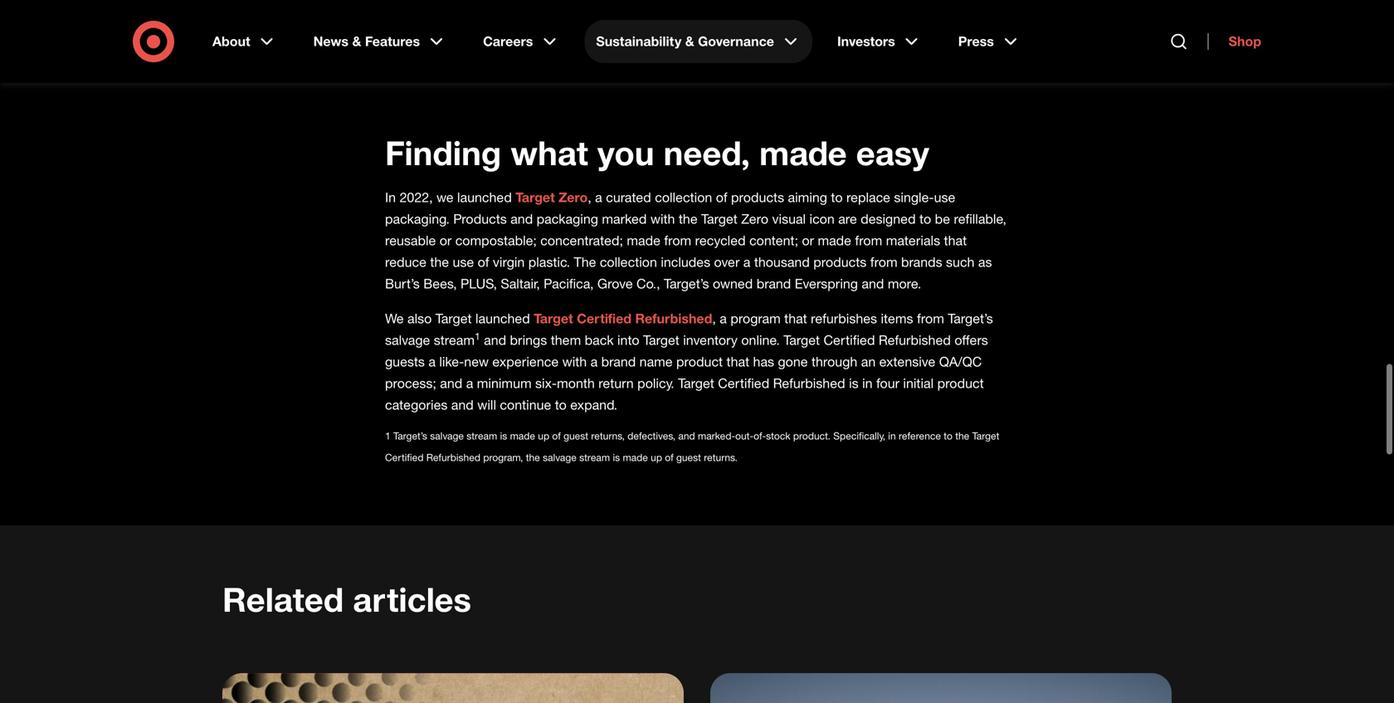 Task type: vqa. For each thing, say whether or not it's contained in the screenshot.
on to the right
yes



Task type: locate. For each thing, give the bounding box(es) containing it.
zero inside , a curated collection of products aiming to replace single-use packaging. products and packaging marked with the target zero visual icon are designed to be refillable, reusable or compostable; concentrated; made from recycled content; or made from materials that reduce the use of virgin plastic. the collection includes over a thousand products from brands such as burt's bees, plus, saltair, pacifica, grove co., target's owned brand everspring and more.
[[742, 211, 769, 227]]

1 circular from the left
[[436, 3, 508, 27]]

target's down 'includes'
[[664, 276, 709, 292]]

, a curated collection of products aiming to replace single-use packaging. products and packaging marked with the target zero visual icon are designed to be refillable, reusable or compostable; concentrated; made from recycled content; or made from materials that reduce the use of virgin plastic. the collection includes over a thousand products from brands such as burt's bees, plus, saltair, pacifica, grove co., target's owned brand everspring and more.
[[385, 189, 1007, 292]]

, inside , a program that refurbishes items from target's salvage stream
[[713, 310, 716, 327]]

circular down vendors
[[762, 3, 834, 27]]

1 & from the left
[[352, 33, 361, 49]]

1 since from the left
[[582, 3, 633, 27]]

0 horizontal spatial up
[[538, 430, 550, 442]]

inventory
[[683, 332, 738, 348]]

and inside 1 target's salvage stream is made up of guest returns, defectives, and marked-out-of-stock product. specifically, in reference to the target certified refurbished program, the salvage stream is made up of guest returns.
[[679, 430, 695, 442]]

1 vertical spatial 1
[[385, 430, 391, 442]]

0 horizontal spatial product
[[677, 354, 723, 370]]

target's inside 1 target's salvage stream is made up of guest returns, defectives, and marked-out-of-stock product. specifically, in reference to the target certified refurbished program, the salvage stream is made up of guest returns.
[[394, 430, 427, 442]]

trained up investors link
[[853, 0, 919, 2]]

returns.
[[704, 451, 738, 464]]

is inside the and brings them back into target inventory online. target certified refurbished offers guests a like-new experience with a brand name product that has gone through an extensive qa/qc process; and a minimum six-month return policy. target certified refurbished is in four initial product categories and will continue to expand.
[[849, 375, 859, 391]]

a down back
[[591, 354, 598, 370]]

2 vertical spatial target's
[[394, 430, 427, 442]]

expand.
[[571, 397, 618, 413]]

from up 'more.'
[[871, 254, 898, 270]]

made down the icon
[[818, 232, 852, 249]]

2 horizontal spatial that
[[944, 232, 967, 249]]

1 horizontal spatial since
[[908, 3, 958, 27]]

reusable
[[385, 232, 436, 249]]

zero up content;
[[742, 211, 769, 227]]

guest left returns,
[[564, 430, 589, 442]]

out-
[[736, 430, 754, 442]]

made up aiming
[[760, 132, 847, 173]]

use up plus,
[[453, 254, 474, 270]]

1 horizontal spatial ,
[[713, 310, 716, 327]]

0 vertical spatial salvage
[[385, 332, 430, 348]]

be
[[935, 211, 951, 227]]

1 vertical spatial collection
[[600, 254, 657, 270]]

or
[[440, 232, 452, 249], [802, 232, 814, 249]]

is down through
[[849, 375, 859, 391]]

a right over
[[744, 254, 751, 270]]

0 horizontal spatial target's
[[394, 430, 427, 442]]

and left marked-
[[679, 430, 695, 442]]

launched
[[457, 189, 512, 205], [476, 310, 530, 327]]

1 down categories
[[385, 430, 391, 442]]

since
[[582, 3, 633, 27], [908, 3, 958, 27]]

that up such
[[944, 232, 967, 249]]

a
[[595, 189, 603, 205], [744, 254, 751, 270], [720, 310, 727, 327], [429, 354, 436, 370], [591, 354, 598, 370], [466, 375, 473, 391]]

target up recycled
[[702, 211, 738, 227]]

sustainability & governance link
[[585, 20, 813, 63]]

1 horizontal spatial 2018.
[[835, 28, 885, 52]]

& left governance
[[685, 33, 695, 49]]

design up investors
[[839, 3, 902, 27]]

back
[[585, 332, 614, 348]]

is
[[849, 375, 859, 391], [500, 430, 507, 442], [613, 451, 620, 464]]

1 vertical spatial that
[[785, 310, 808, 327]]

brands
[[902, 254, 943, 270]]

design down members
[[514, 3, 577, 27]]

stream
[[434, 332, 475, 348], [467, 430, 497, 442], [580, 451, 610, 464]]

to right reference
[[944, 430, 953, 442]]

in 2022, we launched target zero
[[385, 189, 588, 205]]

stream up the program,
[[467, 430, 497, 442]]

is up the program,
[[500, 430, 507, 442]]

that right 'program'
[[785, 310, 808, 327]]

0 vertical spatial target's
[[664, 276, 709, 292]]

2 circular from the left
[[762, 3, 834, 27]]

design inside vendors trained on circular design since 2018.
[[839, 3, 902, 27]]

brand
[[757, 276, 791, 292], [602, 354, 636, 370]]

is down returns,
[[613, 451, 620, 464]]

0 vertical spatial ,
[[588, 189, 592, 205]]

1 horizontal spatial products
[[814, 254, 867, 270]]

them
[[551, 332, 581, 348]]

that inside the and brings them back into target inventory online. target certified refurbished offers guests a like-new experience with a brand name product that has gone through an extensive qa/qc process; and a minimum six-month return policy. target certified refurbished is in four initial product categories and will continue to expand.
[[727, 354, 750, 370]]

with up month
[[562, 354, 587, 370]]

zero up the packaging
[[559, 189, 588, 205]]

, up the packaging
[[588, 189, 592, 205]]

trained inside vendors trained on circular design since 2018.
[[853, 0, 919, 2]]

salvage inside , a program that refurbishes items from target's salvage stream
[[385, 332, 430, 348]]

aiming
[[788, 189, 828, 205]]

made
[[760, 132, 847, 173], [627, 232, 661, 249], [818, 232, 852, 249], [510, 430, 535, 442], [623, 451, 648, 464]]

1 horizontal spatial zero
[[742, 211, 769, 227]]

0 vertical spatial 1
[[475, 330, 480, 343]]

continue
[[500, 397, 551, 413]]

or right reusable at the left top
[[440, 232, 452, 249]]

salvage right the program,
[[543, 451, 577, 464]]

1 horizontal spatial &
[[685, 33, 695, 49]]

1 horizontal spatial on
[[925, 0, 949, 2]]

to down six-
[[555, 397, 567, 413]]

a left the like- on the left of the page
[[429, 354, 436, 370]]

we
[[437, 189, 454, 205]]

0 horizontal spatial 2018.
[[510, 28, 560, 52]]

circular down team on the left
[[436, 3, 508, 27]]

1 vertical spatial products
[[814, 254, 867, 270]]

product down the inventory
[[677, 354, 723, 370]]

2 since from the left
[[908, 3, 958, 27]]

on inside team members trained on circular design since 2018.
[[633, 0, 657, 2]]

in inside 1 target's salvage stream is made up of guest returns, defectives, and marked-out-of-stock product. specifically, in reference to the target certified refurbished program, the salvage stream is made up of guest returns.
[[889, 430, 896, 442]]

collection down 'need,'
[[655, 189, 713, 205]]

marked
[[602, 211, 647, 227]]

of left returns,
[[552, 430, 561, 442]]

1 2018. from the left
[[510, 28, 560, 52]]

the up recycled
[[679, 211, 698, 227]]

0 horizontal spatial with
[[562, 354, 587, 370]]

brand down thousand
[[757, 276, 791, 292]]

1 horizontal spatial in
[[889, 430, 896, 442]]

and down the like- on the left of the page
[[440, 375, 463, 391]]

1 vertical spatial brand
[[602, 354, 636, 370]]

related
[[222, 579, 344, 620]]

that inside , a program that refurbishes items from target's salvage stream
[[785, 310, 808, 327]]

and up compostable;
[[511, 211, 533, 227]]

0 horizontal spatial is
[[500, 430, 507, 442]]

1 horizontal spatial product
[[938, 375, 984, 391]]

0 horizontal spatial zero
[[559, 189, 588, 205]]

0 horizontal spatial brand
[[602, 354, 636, 370]]

products up visual
[[731, 189, 785, 205]]

target right reference
[[973, 430, 1000, 442]]

0 horizontal spatial use
[[453, 254, 474, 270]]

up down defectives,
[[651, 451, 662, 464]]

0 vertical spatial product
[[677, 354, 723, 370]]

0 horizontal spatial trained
[[561, 0, 627, 2]]

launched up the brings
[[476, 310, 530, 327]]

1 horizontal spatial or
[[802, 232, 814, 249]]

target's up offers on the top of page
[[948, 310, 994, 327]]

0 horizontal spatial guest
[[564, 430, 589, 442]]

2 & from the left
[[685, 33, 695, 49]]

related articles
[[222, 579, 472, 620]]

collection up grove
[[600, 254, 657, 270]]

0 horizontal spatial on
[[633, 0, 657, 2]]

marked-
[[698, 430, 736, 442]]

careers link
[[472, 20, 571, 63]]

1 horizontal spatial brand
[[757, 276, 791, 292]]

1 horizontal spatial 1
[[475, 330, 480, 343]]

the
[[679, 211, 698, 227], [430, 254, 449, 270], [956, 430, 970, 442], [526, 451, 540, 464]]

0 vertical spatial is
[[849, 375, 859, 391]]

1 vertical spatial ,
[[713, 310, 716, 327]]

product down qa/qc
[[938, 375, 984, 391]]

salvage down categories
[[430, 430, 464, 442]]

and
[[511, 211, 533, 227], [862, 276, 884, 292], [484, 332, 506, 348], [440, 375, 463, 391], [451, 397, 474, 413], [679, 430, 695, 442]]

refurbishes
[[811, 310, 877, 327]]

1 vertical spatial zero
[[742, 211, 769, 227]]

returns,
[[591, 430, 625, 442]]

in left reference
[[889, 430, 896, 442]]

collection
[[655, 189, 713, 205], [600, 254, 657, 270]]

1
[[475, 330, 480, 343], [385, 430, 391, 442]]

0 vertical spatial products
[[731, 189, 785, 205]]

and brings them back into target inventory online. target certified refurbished offers guests a like-new experience with a brand name product that has gone through an extensive qa/qc process; and a minimum six-month return policy. target certified refurbished is in four initial product categories and will continue to expand.
[[385, 332, 989, 413]]

1 vertical spatial target's
[[948, 310, 994, 327]]

1 trained from the left
[[561, 0, 627, 2]]

0 horizontal spatial in
[[863, 375, 873, 391]]

on up press link
[[925, 0, 949, 2]]

press
[[959, 33, 994, 49]]

target right the policy.
[[678, 375, 715, 391]]

the right the program,
[[526, 451, 540, 464]]

1 horizontal spatial that
[[785, 310, 808, 327]]

2 horizontal spatial target's
[[948, 310, 994, 327]]

1 horizontal spatial guest
[[677, 451, 701, 464]]

on
[[633, 0, 657, 2], [925, 0, 949, 2]]

target up "them" at the left
[[534, 310, 573, 327]]

certified up back
[[577, 310, 632, 327]]

target zero link
[[516, 189, 588, 205]]

0 horizontal spatial 1
[[385, 430, 391, 442]]

a up the inventory
[[720, 310, 727, 327]]

return
[[599, 375, 634, 391]]

news
[[313, 33, 349, 49]]

0 vertical spatial brand
[[757, 276, 791, 292]]

2018. down vendors
[[835, 28, 885, 52]]

extensive
[[880, 354, 936, 370]]

owned
[[713, 276, 753, 292]]

the up bees,
[[430, 254, 449, 270]]

, a program that refurbishes items from target's salvage stream
[[385, 310, 994, 348]]

2 trained from the left
[[853, 0, 919, 2]]

made up the program,
[[510, 430, 535, 442]]

0 horizontal spatial design
[[514, 3, 577, 27]]

about link
[[201, 20, 289, 63]]

& right news
[[352, 33, 361, 49]]

2 2018. from the left
[[835, 28, 885, 52]]

sustainability & governance
[[596, 33, 774, 49]]

salvage up 'guests'
[[385, 332, 430, 348]]

1 or from the left
[[440, 232, 452, 249]]

2 design from the left
[[839, 3, 902, 27]]

1 on from the left
[[633, 0, 657, 2]]

design inside team members trained on circular design since 2018.
[[514, 3, 577, 27]]

that left has
[[727, 354, 750, 370]]

use up be
[[934, 189, 956, 205]]

0 horizontal spatial circular
[[436, 3, 508, 27]]

target's
[[664, 276, 709, 292], [948, 310, 994, 327], [394, 430, 427, 442]]

with inside , a curated collection of products aiming to replace single-use packaging. products and packaging marked with the target zero visual icon are designed to be refillable, reusable or compostable; concentrated; made from recycled content; or made from materials that reduce the use of virgin plastic. the collection includes over a thousand products from brands such as burt's bees, plus, saltair, pacifica, grove co., target's owned brand everspring and more.
[[651, 211, 675, 227]]

on inside vendors trained on circular design since 2018.
[[925, 0, 949, 2]]

1 vertical spatial up
[[651, 451, 662, 464]]

1 horizontal spatial trained
[[853, 0, 919, 2]]

target's down categories
[[394, 430, 427, 442]]

stream up the like- on the left of the page
[[434, 332, 475, 348]]

1 design from the left
[[514, 3, 577, 27]]

up down continue
[[538, 430, 550, 442]]

1 horizontal spatial circular
[[762, 3, 834, 27]]

investors link
[[826, 20, 934, 63]]

1 horizontal spatial target's
[[664, 276, 709, 292]]

from
[[664, 232, 692, 249], [855, 232, 883, 249], [871, 254, 898, 270], [917, 310, 945, 327]]

1 horizontal spatial design
[[839, 3, 902, 27]]

products up the everspring
[[814, 254, 867, 270]]

1 vertical spatial use
[[453, 254, 474, 270]]

packaging.
[[385, 211, 450, 227]]

0 vertical spatial in
[[863, 375, 873, 391]]

0 horizontal spatial since
[[582, 3, 633, 27]]

features
[[365, 33, 420, 49]]

vendors trained on circular design since 2018.
[[762, 0, 958, 52]]

in
[[863, 375, 873, 391], [889, 430, 896, 442]]

0 vertical spatial that
[[944, 232, 967, 249]]

2 vertical spatial is
[[613, 451, 620, 464]]

product.
[[794, 430, 831, 442]]

use
[[934, 189, 956, 205], [453, 254, 474, 270]]

refurbished
[[636, 310, 713, 327], [879, 332, 951, 348], [773, 375, 846, 391], [427, 451, 481, 464]]

plastic.
[[529, 254, 570, 270]]

certified down categories
[[385, 451, 424, 464]]

0 vertical spatial launched
[[457, 189, 512, 205]]

0 horizontal spatial that
[[727, 354, 750, 370]]

brand up return
[[602, 354, 636, 370]]

will
[[478, 397, 496, 413]]

0 horizontal spatial &
[[352, 33, 361, 49]]

2 horizontal spatial is
[[849, 375, 859, 391]]

1 vertical spatial in
[[889, 430, 896, 442]]

burt's
[[385, 276, 420, 292]]

from down designed
[[855, 232, 883, 249]]

a left curated
[[595, 189, 603, 205]]

guest left "returns."
[[677, 451, 701, 464]]

0 vertical spatial stream
[[434, 332, 475, 348]]

news & features
[[313, 33, 420, 49]]

1 vertical spatial launched
[[476, 310, 530, 327]]

target up name
[[643, 332, 680, 348]]

from inside , a program that refurbishes items from target's salvage stream
[[917, 310, 945, 327]]

to
[[831, 189, 843, 205], [920, 211, 932, 227], [555, 397, 567, 413], [944, 430, 953, 442]]

1 horizontal spatial up
[[651, 451, 662, 464]]

materials
[[886, 232, 941, 249]]

we also target launched target certified refurbished
[[385, 310, 713, 327]]

of down defectives,
[[665, 451, 674, 464]]

0 vertical spatial up
[[538, 430, 550, 442]]

2018. down members
[[510, 28, 560, 52]]

with right marked
[[651, 211, 675, 227]]

or down the icon
[[802, 232, 814, 249]]

in left four
[[863, 375, 873, 391]]

on up sustainability
[[633, 0, 657, 2]]

target up the packaging
[[516, 189, 555, 205]]

0 vertical spatial use
[[934, 189, 956, 205]]

certified
[[577, 310, 632, 327], [824, 332, 875, 348], [718, 375, 770, 391], [385, 451, 424, 464]]

qa/qc
[[940, 354, 982, 370]]

trained up sustainability
[[561, 0, 627, 2]]

2 on from the left
[[925, 0, 949, 2]]

of up plus,
[[478, 254, 489, 270]]

0 horizontal spatial ,
[[588, 189, 592, 205]]

stream down returns,
[[580, 451, 610, 464]]

refurbished inside 1 target's salvage stream is made up of guest returns, defectives, and marked-out-of-stock product. specifically, in reference to the target certified refurbished program, the salvage stream is made up of guest returns.
[[427, 451, 481, 464]]

zero
[[559, 189, 588, 205], [742, 211, 769, 227]]

0 vertical spatial with
[[651, 211, 675, 227]]

0 vertical spatial zero
[[559, 189, 588, 205]]

1 horizontal spatial with
[[651, 211, 675, 227]]

0 horizontal spatial or
[[440, 232, 452, 249]]

2 vertical spatial that
[[727, 354, 750, 370]]

items
[[881, 310, 914, 327]]

launched up products at the top left of the page
[[457, 189, 512, 205]]

need,
[[664, 132, 751, 173]]

1 up new
[[475, 330, 480, 343]]

, inside , a curated collection of products aiming to replace single-use packaging. products and packaging marked with the target zero visual icon are designed to be refillable, reusable or compostable; concentrated; made from recycled content; or made from materials that reduce the use of virgin plastic. the collection includes over a thousand products from brands such as burt's bees, plus, saltair, pacifica, grove co., target's owned brand everspring and more.
[[588, 189, 592, 205]]

2 vertical spatial salvage
[[543, 451, 577, 464]]

specifically,
[[834, 430, 886, 442]]

2 or from the left
[[802, 232, 814, 249]]

1 inside 1 target's salvage stream is made up of guest returns, defectives, and marked-out-of-stock product. specifically, in reference to the target certified refurbished program, the salvage stream is made up of guest returns.
[[385, 430, 391, 442]]

team members trained on circular design since 2018.
[[412, 0, 657, 52]]

certified down refurbishes
[[824, 332, 875, 348]]

of up recycled
[[716, 189, 728, 205]]

guest
[[564, 430, 589, 442], [677, 451, 701, 464]]

and up new
[[484, 332, 506, 348]]

1 vertical spatial with
[[562, 354, 587, 370]]



Task type: describe. For each thing, give the bounding box(es) containing it.
brand inside the and brings them back into target inventory online. target certified refurbished offers guests a like-new experience with a brand name product that has gone through an extensive qa/qc process; and a minimum six-month return policy. target certified refurbished is in four initial product categories and will continue to expand.
[[602, 354, 636, 370]]

recycled
[[695, 232, 746, 249]]

are
[[839, 211, 857, 227]]

as
[[979, 254, 992, 270]]

1 vertical spatial is
[[500, 430, 507, 442]]

, for target certified refurbished
[[713, 310, 716, 327]]

into
[[618, 332, 640, 348]]

2 vertical spatial stream
[[580, 451, 610, 464]]

in inside the and brings them back into target inventory online. target certified refurbished offers guests a like-new experience with a brand name product that has gone through an extensive qa/qc process; and a minimum six-month return policy. target certified refurbished is in four initial product categories and will continue to expand.
[[863, 375, 873, 391]]

plus,
[[461, 276, 497, 292]]

that inside , a curated collection of products aiming to replace single-use packaging. products and packaging marked with the target zero visual icon are designed to be refillable, reusable or compostable; concentrated; made from recycled content; or made from materials that reduce the use of virgin plastic. the collection includes over a thousand products from brands such as burt's bees, plus, saltair, pacifica, grove co., target's owned brand everspring and more.
[[944, 232, 967, 249]]

to left be
[[920, 211, 932, 227]]

made down marked
[[627, 232, 661, 249]]

categories
[[385, 397, 448, 413]]

press link
[[947, 20, 1033, 63]]

program,
[[483, 451, 523, 464]]

from up 'includes'
[[664, 232, 692, 249]]

1 vertical spatial guest
[[677, 451, 701, 464]]

thousand
[[754, 254, 810, 270]]

products
[[453, 211, 507, 227]]

we
[[385, 310, 404, 327]]

2018. inside vendors trained on circular design since 2018.
[[835, 28, 885, 52]]

, for target zero
[[588, 189, 592, 205]]

a inside , a program that refurbishes items from target's salvage stream
[[720, 310, 727, 327]]

1 vertical spatial stream
[[467, 430, 497, 442]]

what
[[511, 132, 588, 173]]

offers
[[955, 332, 989, 348]]

1 for 1 target's salvage stream is made up of guest returns, defectives, and marked-out-of-stock product. specifically, in reference to the target certified refurbished program, the salvage stream is made up of guest returns.
[[385, 430, 391, 442]]

trained inside team members trained on circular design since 2018.
[[561, 0, 627, 2]]

launched for we
[[457, 189, 512, 205]]

articles
[[353, 579, 472, 620]]

1 vertical spatial salvage
[[430, 430, 464, 442]]

an
[[861, 354, 876, 370]]

target inside , a curated collection of products aiming to replace single-use packaging. products and packaging marked with the target zero visual icon are designed to be refillable, reusable or compostable; concentrated; made from recycled content; or made from materials that reduce the use of virgin plastic. the collection includes over a thousand products from brands such as burt's bees, plus, saltair, pacifica, grove co., target's owned brand everspring and more.
[[702, 211, 738, 227]]

stream inside , a program that refurbishes items from target's salvage stream
[[434, 332, 475, 348]]

about
[[213, 33, 250, 49]]

made down defectives,
[[623, 451, 648, 464]]

launched for target
[[476, 310, 530, 327]]

and left will
[[451, 397, 474, 413]]

policy.
[[638, 375, 675, 391]]

1 for 1
[[475, 330, 480, 343]]

1 horizontal spatial is
[[613, 451, 620, 464]]

sustainability
[[596, 33, 682, 49]]

circular inside vendors trained on circular design since 2018.
[[762, 3, 834, 27]]

refurbished down gone
[[773, 375, 846, 391]]

online.
[[742, 332, 780, 348]]

to inside 1 target's salvage stream is made up of guest returns, defectives, and marked-out-of-stock product. specifically, in reference to the target certified refurbished program, the salvage stream is made up of guest returns.
[[944, 430, 953, 442]]

in
[[385, 189, 396, 205]]

content;
[[750, 232, 799, 249]]

compostable;
[[456, 232, 537, 249]]

the right reference
[[956, 430, 970, 442]]

initial
[[904, 375, 934, 391]]

has
[[753, 354, 775, 370]]

a down new
[[466, 375, 473, 391]]

investors
[[838, 33, 896, 49]]

news & features link
[[302, 20, 458, 63]]

of-
[[754, 430, 766, 442]]

since inside team members trained on circular design since 2018.
[[582, 3, 633, 27]]

minimum
[[477, 375, 532, 391]]

six-
[[536, 375, 557, 391]]

more.
[[888, 276, 922, 292]]

1 target's salvage stream is made up of guest returns, defectives, and marked-out-of-stock product. specifically, in reference to the target certified refurbished program, the salvage stream is made up of guest returns.
[[385, 430, 1000, 464]]

target's inside , a program that refurbishes items from target's salvage stream
[[948, 310, 994, 327]]

with inside the and brings them back into target inventory online. target certified refurbished offers guests a like-new experience with a brand name product that has gone through an extensive qa/qc process; and a minimum six-month return policy. target certified refurbished is in four initial product categories and will continue to expand.
[[562, 354, 587, 370]]

shop link
[[1208, 33, 1262, 50]]

through
[[812, 354, 858, 370]]

target certified refurbished link
[[534, 310, 713, 327]]

careers
[[483, 33, 533, 49]]

stock
[[766, 430, 791, 442]]

to up 'are'
[[831, 189, 843, 205]]

brand inside , a curated collection of products aiming to replace single-use packaging. products and packaging marked with the target zero visual icon are designed to be refillable, reusable or compostable; concentrated; made from recycled content; or made from materials that reduce the use of virgin plastic. the collection includes over a thousand products from brands such as burt's bees, plus, saltair, pacifica, grove co., target's owned brand everspring and more.
[[757, 276, 791, 292]]

experience
[[493, 354, 559, 370]]

and left 'more.'
[[862, 276, 884, 292]]

& for governance
[[685, 33, 695, 49]]

curated
[[606, 189, 652, 205]]

brings
[[510, 332, 547, 348]]

vendors
[[771, 0, 847, 2]]

everspring
[[795, 276, 858, 292]]

target up gone
[[784, 332, 820, 348]]

includes
[[661, 254, 711, 270]]

grove
[[598, 276, 633, 292]]

pacifica,
[[544, 276, 594, 292]]

certified inside 1 target's salvage stream is made up of guest returns, defectives, and marked-out-of-stock product. specifically, in reference to the target certified refurbished program, the salvage stream is made up of guest returns.
[[385, 451, 424, 464]]

saltair,
[[501, 276, 540, 292]]

gone
[[778, 354, 808, 370]]

target's inside , a curated collection of products aiming to replace single-use packaging. products and packaging marked with the target zero visual icon are designed to be refillable, reusable or compostable; concentrated; made from recycled content; or made from materials that reduce the use of virgin plastic. the collection includes over a thousand products from brands such as burt's bees, plus, saltair, pacifica, grove co., target's owned brand everspring and more.
[[664, 276, 709, 292]]

since inside vendors trained on circular design since 2018.
[[908, 3, 958, 27]]

refurbished up extensive at the bottom right
[[879, 332, 951, 348]]

guests
[[385, 354, 425, 370]]

defectives,
[[628, 430, 676, 442]]

2018. inside team members trained on circular design since 2018.
[[510, 28, 560, 52]]

icon
[[810, 211, 835, 227]]

target right also
[[436, 310, 472, 327]]

refurbished up the inventory
[[636, 310, 713, 327]]

reference
[[899, 430, 941, 442]]

1 vertical spatial product
[[938, 375, 984, 391]]

0 vertical spatial collection
[[655, 189, 713, 205]]

over
[[714, 254, 740, 270]]

visual
[[772, 211, 806, 227]]

program
[[731, 310, 781, 327]]

circular inside team members trained on circular design since 2018.
[[436, 3, 508, 27]]

virgin
[[493, 254, 525, 270]]

four
[[877, 375, 900, 391]]

reduce
[[385, 254, 427, 270]]

& for features
[[352, 33, 361, 49]]

finding
[[385, 132, 502, 173]]

0 vertical spatial guest
[[564, 430, 589, 442]]

bees,
[[424, 276, 457, 292]]

certified down has
[[718, 375, 770, 391]]

the
[[574, 254, 596, 270]]

target inside 1 target's salvage stream is made up of guest returns, defectives, and marked-out-of-stock product. specifically, in reference to the target certified refurbished program, the salvage stream is made up of guest returns.
[[973, 430, 1000, 442]]

name
[[640, 354, 673, 370]]

finding what you need, made easy
[[385, 132, 930, 173]]

to inside the and brings them back into target inventory online. target certified refurbished offers guests a like-new experience with a brand name product that has gone through an extensive qa/qc process; and a minimum six-month return policy. target certified refurbished is in four initial product categories and will continue to expand.
[[555, 397, 567, 413]]

bridgeforth farms image
[[711, 673, 1172, 703]]

easy
[[857, 132, 930, 173]]

shop
[[1229, 33, 1262, 49]]

refillable,
[[954, 211, 1007, 227]]

0 horizontal spatial products
[[731, 189, 785, 205]]

also
[[408, 310, 432, 327]]

1 horizontal spatial use
[[934, 189, 956, 205]]

new
[[464, 354, 489, 370]]

designed
[[861, 211, 916, 227]]



